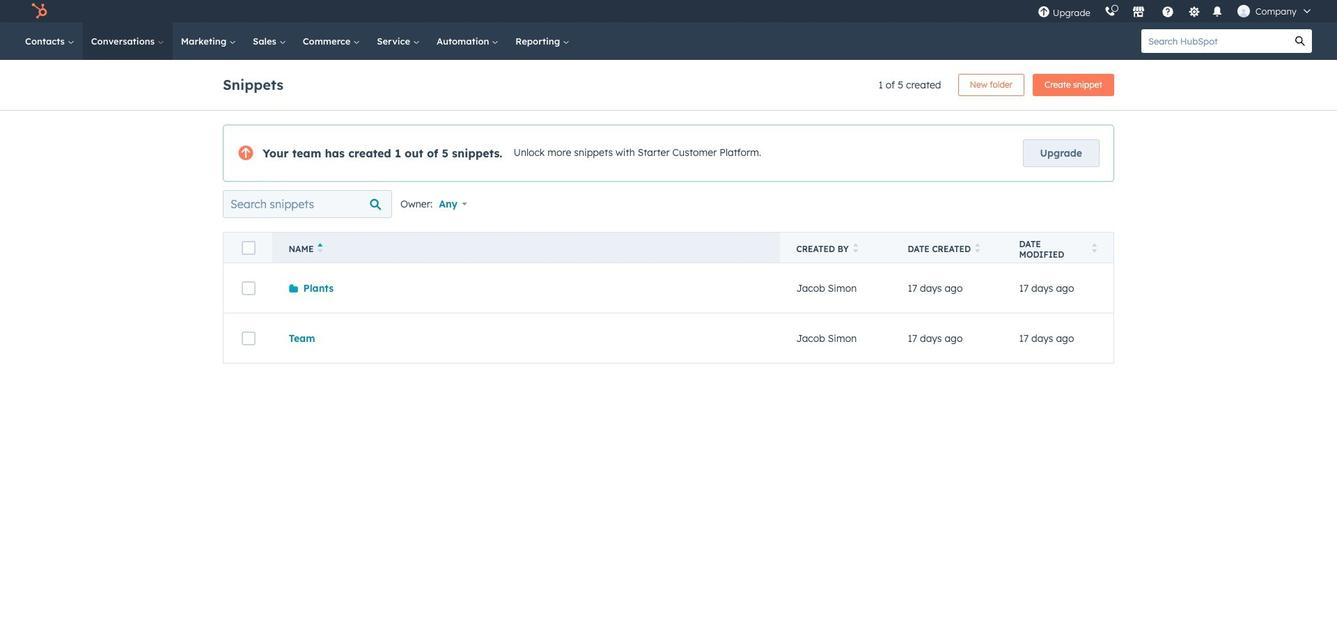Task type: describe. For each thing, give the bounding box(es) containing it.
ascending sort. press to sort descending. element
[[318, 243, 323, 255]]

ascending sort. press to sort descending. image
[[318, 243, 323, 253]]

press to sort. image for third press to sort. element
[[1092, 243, 1097, 253]]

2 press to sort. element from the left
[[975, 243, 980, 255]]



Task type: vqa. For each thing, say whether or not it's contained in the screenshot.
'progress bar'
no



Task type: locate. For each thing, give the bounding box(es) containing it.
press to sort. image
[[853, 243, 858, 253], [1092, 243, 1097, 253]]

press to sort. image for first press to sort. element from the left
[[853, 243, 858, 253]]

2 horizontal spatial press to sort. element
[[1092, 243, 1097, 255]]

Search HubSpot search field
[[1142, 29, 1289, 53]]

1 press to sort. image from the left
[[853, 243, 858, 253]]

1 horizontal spatial press to sort. image
[[1092, 243, 1097, 253]]

press to sort. element
[[853, 243, 858, 255], [975, 243, 980, 255], [1092, 243, 1097, 255]]

3 press to sort. element from the left
[[1092, 243, 1097, 255]]

1 press to sort. element from the left
[[853, 243, 858, 255]]

0 horizontal spatial press to sort. image
[[853, 243, 858, 253]]

2 press to sort. image from the left
[[1092, 243, 1097, 253]]

Search search field
[[223, 190, 392, 218]]

marketplaces image
[[1132, 6, 1145, 19]]

press to sort. image
[[975, 243, 980, 253]]

0 horizontal spatial press to sort. element
[[853, 243, 858, 255]]

menu
[[1031, 0, 1321, 22]]

banner
[[223, 70, 1114, 96]]

jacob simon image
[[1237, 5, 1250, 17]]

1 horizontal spatial press to sort. element
[[975, 243, 980, 255]]



